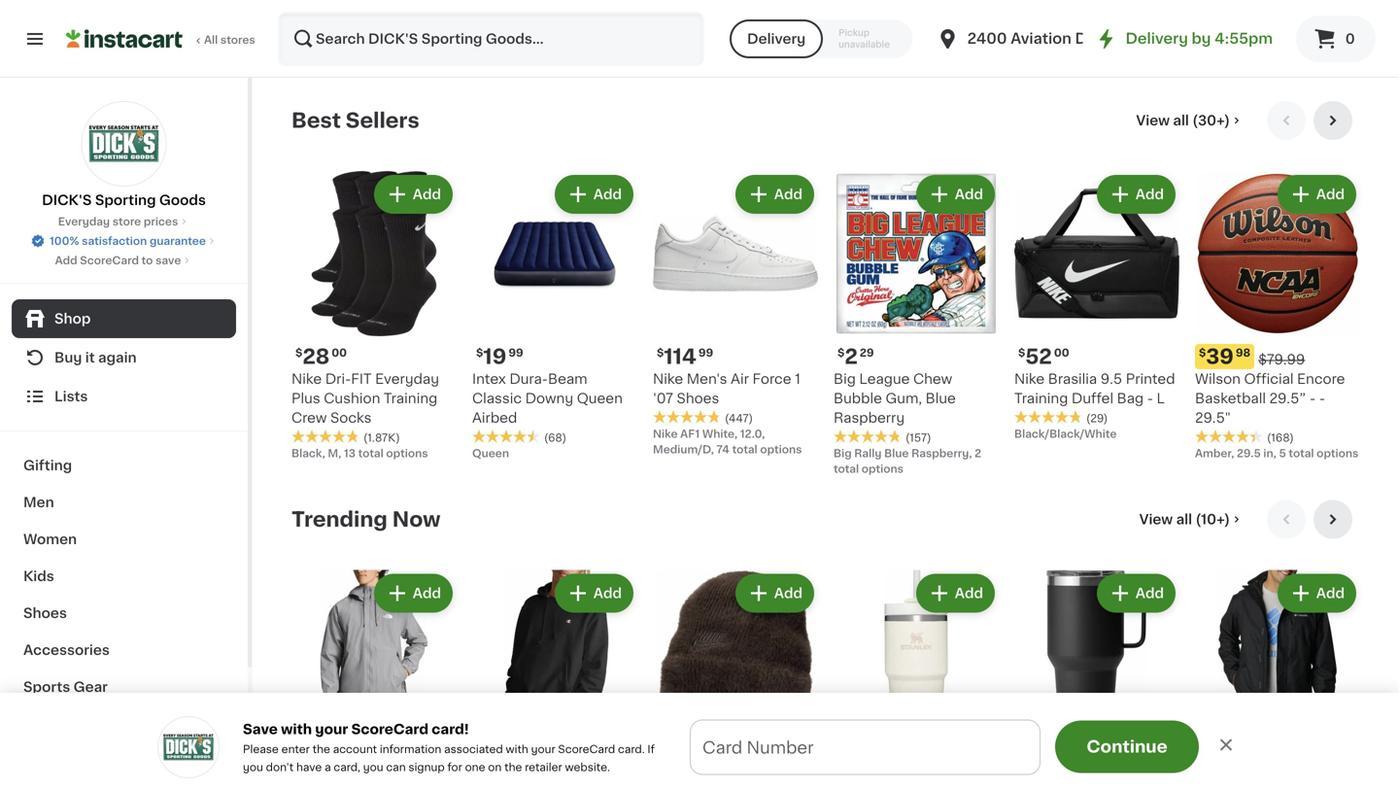 Task type: vqa. For each thing, say whether or not it's contained in the screenshot.
Card Number TEXT FIELD at the bottom of the page
yes



Task type: locate. For each thing, give the bounding box(es) containing it.
men's inside nike men's air force 1 '07 shoes
[[687, 372, 727, 386]]

everyday down dick's
[[58, 216, 110, 227]]

add inside add scorecard to save 'link'
[[55, 255, 77, 266]]

1 vertical spatial 98
[[513, 746, 528, 757]]

98 inside "$ 39 98 $79.99 wilson official encore basketball 29.5" - - 29.5""
[[1236, 347, 1251, 358]]

nike for 52
[[1015, 372, 1045, 386]]

0 vertical spatial sports
[[23, 680, 70, 694]]

with up the enter at the bottom left of page
[[281, 723, 312, 736]]

you
[[243, 762, 263, 773], [363, 762, 383, 773]]

$ inside $ 52 00
[[1018, 347, 1026, 358]]

$ up 'one'
[[476, 746, 483, 757]]

shoes down kids
[[23, 606, 67, 620]]

114
[[664, 346, 697, 367]]

your
[[315, 723, 348, 736], [531, 744, 556, 755]]

$ inside "$ 39 98 $79.99 wilson official encore basketball 29.5" - - 29.5""
[[1199, 347, 1206, 358]]

29.5"
[[1270, 392, 1307, 405]]

men's for nike
[[687, 372, 727, 386]]

2 sports from the top
[[23, 717, 70, 731]]

north
[[321, 771, 360, 785]]

big inside big rally blue raspberry, 2 total options
[[834, 448, 852, 459]]

1 vertical spatial everyday
[[375, 372, 439, 386]]

dri-
[[325, 372, 351, 386]]

shoes right '07
[[677, 392, 719, 405]]

0 horizontal spatial blue
[[884, 448, 909, 459]]

1 you from the left
[[243, 762, 263, 773]]

1 horizontal spatial 99
[[699, 347, 713, 358]]

99 inside the $ 19 99
[[509, 347, 524, 358]]

medium/d,
[[653, 444, 714, 455]]

0 horizontal spatial everyday
[[58, 216, 110, 227]]

add for intex dura-beam classic downy queen airbed
[[594, 188, 622, 201]]

information
[[380, 744, 441, 755]]

yeti rambler travel
[[1015, 771, 1166, 790]]

big left rally
[[834, 448, 852, 459]]

$ inside $ 114 99
[[657, 347, 664, 358]]

0 vertical spatial shoes
[[677, 392, 719, 405]]

1 vertical spatial big
[[834, 448, 852, 459]]

2 item carousel region from the top
[[292, 500, 1361, 790]]

queen
[[577, 392, 623, 405], [472, 448, 509, 459]]

gear for sports gear
[[74, 680, 108, 694]]

nike men's air force 1 '07 shoes
[[653, 372, 801, 405]]

1 vertical spatial shoes
[[23, 606, 67, 620]]

add scorecard to save
[[55, 255, 181, 266]]

if
[[648, 744, 655, 755]]

nike for 28
[[292, 372, 322, 386]]

$ inside $ 28 00
[[295, 347, 303, 358]]

training inside "nike dri-fit everyday plus cushion training crew socks"
[[384, 392, 438, 405]]

trending
[[292, 509, 388, 530]]

1 horizontal spatial the
[[504, 762, 522, 773]]

dick's sporting goods logo image
[[81, 101, 167, 187], [157, 716, 220, 778]]

scorecard down satisfaction
[[80, 255, 139, 266]]

1 vertical spatial accessories
[[111, 717, 197, 731]]

total inside big rally blue raspberry, 2 total options
[[834, 464, 859, 474]]

product group containing 52
[[1015, 171, 1180, 442]]

nike up 'plus'
[[292, 372, 322, 386]]

blue down chew
[[926, 392, 956, 405]]

classic
[[472, 392, 522, 405]]

1 vertical spatial scorecard
[[351, 723, 429, 736]]

nike inside "nike dri-fit everyday plus cushion training crew socks"
[[292, 372, 322, 386]]

0 horizontal spatial on
[[488, 762, 502, 773]]

stores
[[221, 34, 255, 45]]

$65.00
[[535, 752, 585, 765]]

dick's sporting goods link
[[42, 101, 206, 210]]

0 horizontal spatial shoes
[[23, 606, 67, 620]]

gear inside sports gear link
[[74, 680, 108, 694]]

0
[[1346, 32, 1355, 46]]

l
[[1157, 392, 1165, 405]]

your up retailer
[[531, 744, 556, 755]]

0 horizontal spatial you
[[243, 762, 263, 773]]

all
[[1173, 114, 1189, 127], [1176, 513, 1192, 526]]

add for nike men's air force 1 '07 shoes
[[774, 188, 803, 201]]

1 horizontal spatial queen
[[577, 392, 623, 405]]

all stores link
[[66, 12, 257, 66]]

queen down beam
[[577, 392, 623, 405]]

men's down information
[[400, 771, 440, 785]]

2 you from the left
[[363, 762, 383, 773]]

$ for 52
[[1018, 347, 1026, 358]]

gifting
[[23, 459, 72, 472]]

you down please
[[243, 762, 263, 773]]

Card Number text field
[[691, 721, 1040, 774]]

00 inside 34 00
[[694, 746, 709, 757]]

$ inside '$ 24 98'
[[476, 746, 483, 757]]

add button for wilson official encore basketball 29.5" - - 29.5"
[[1280, 177, 1355, 212]]

blue down (157)
[[884, 448, 909, 459]]

00 inside $ 120 00
[[341, 746, 357, 757]]

account
[[333, 744, 377, 755]]

prices
[[144, 216, 178, 227]]

nike down 52
[[1015, 372, 1045, 386]]

nike af1 white, 12.0, medium/d, 74 total options
[[653, 429, 802, 455]]

the up a
[[313, 744, 330, 755]]

0 horizontal spatial men's
[[400, 771, 440, 785]]

0 horizontal spatial accessories
[[23, 643, 110, 657]]

0 vertical spatial view
[[1136, 114, 1170, 127]]

2 horizontal spatial -
[[1320, 392, 1326, 405]]

add for yeti rambler travel
[[1136, 586, 1164, 600]]

lists link
[[12, 377, 236, 416]]

associated
[[444, 744, 503, 755]]

men's down $65.00
[[546, 771, 587, 785]]

'07
[[653, 392, 673, 405]]

99 right 114
[[699, 347, 713, 358]]

blue inside big rally blue raspberry, 2 total options
[[884, 448, 909, 459]]

bag
[[1117, 392, 1144, 405]]

120
[[303, 745, 339, 766]]

total down rally
[[834, 464, 859, 474]]

00 right 52
[[1054, 347, 1070, 358]]

1 vertical spatial the
[[504, 762, 522, 773]]

98
[[1236, 347, 1251, 358], [513, 746, 528, 757]]

00 inside $ 52 00
[[1054, 347, 1070, 358]]

0 vertical spatial gear
[[74, 680, 108, 694]]

0 vertical spatial 98
[[1236, 347, 1251, 358]]

plus
[[292, 392, 320, 405]]

raspberry
[[834, 411, 905, 425]]

all inside view all (10+) popup button
[[1176, 513, 1192, 526]]

gear up &
[[74, 717, 108, 731]]

1 vertical spatial with
[[506, 744, 528, 755]]

2 vertical spatial scorecard
[[558, 744, 615, 755]]

1 training from the left
[[384, 392, 438, 405]]

00 right 34
[[694, 746, 709, 757]]

scorecard up information
[[351, 723, 429, 736]]

0 horizontal spatial with
[[281, 723, 312, 736]]

product group containing 19
[[472, 171, 638, 461]]

the
[[292, 771, 317, 785]]

98 right 24
[[513, 746, 528, 757]]

0 horizontal spatial 99
[[509, 347, 524, 358]]

gear for sports gear accessories
[[74, 717, 108, 731]]

buy it again
[[54, 351, 137, 364]]

0 horizontal spatial 2
[[845, 346, 858, 367]]

0 vertical spatial queen
[[577, 392, 623, 405]]

52
[[1026, 346, 1052, 367]]

nike down the get free delivery on next 3 orders
[[653, 771, 683, 785]]

options inside nike af1 white, 12.0, medium/d, 74 total options
[[760, 444, 802, 455]]

shop link
[[12, 299, 236, 338]]

product group containing 34
[[653, 570, 818, 790]]

on inside treatment tracker modal dialog
[[676, 747, 698, 763]]

nike inside nike brasilia 9.5 printed training duffel bag - l
[[1015, 372, 1045, 386]]

gear up sports gear accessories
[[74, 680, 108, 694]]

1 vertical spatial all
[[1176, 513, 1192, 526]]

dick's sporting goods logo image up dick's sporting goods
[[81, 101, 167, 187]]

men's down $ 114 99
[[687, 372, 727, 386]]

item carousel region
[[292, 101, 1361, 484], [292, 500, 1361, 790]]

0 vertical spatial all
[[1173, 114, 1189, 127]]

1 horizontal spatial -
[[1310, 392, 1316, 405]]

00 for 28
[[332, 347, 347, 358]]

scorecard inside 'link'
[[80, 255, 139, 266]]

1 horizontal spatial delivery
[[1126, 32, 1188, 46]]

add button for intex dura-beam classic downy queen airbed
[[557, 177, 632, 212]]

0 horizontal spatial -
[[1147, 392, 1153, 405]]

scorecard up website.
[[558, 744, 615, 755]]

00 up card,
[[341, 746, 357, 757]]

training down brasilia at the right
[[1015, 392, 1068, 405]]

0 horizontal spatial delivery
[[747, 32, 806, 46]]

$ for 80
[[1199, 746, 1206, 757]]

view all (30+)
[[1136, 114, 1230, 127]]

00 right 28
[[332, 347, 347, 358]]

2 left 29
[[845, 346, 858, 367]]

None search field
[[278, 12, 705, 66]]

men
[[23, 496, 54, 509]]

2 gear from the top
[[74, 717, 108, 731]]

fit
[[351, 372, 372, 386]]

1 horizontal spatial 2
[[975, 448, 982, 459]]

$ inside $ 2 29
[[838, 347, 845, 358]]

0 vertical spatial the
[[313, 744, 330, 755]]

1 horizontal spatial shoes
[[677, 392, 719, 405]]

product group containing 80
[[1195, 570, 1361, 790]]

2
[[845, 346, 858, 367], [975, 448, 982, 459]]

0 vertical spatial item carousel region
[[292, 101, 1361, 484]]

men's for champion
[[546, 771, 587, 785]]

sports for sports gear accessories
[[23, 717, 70, 731]]

1 vertical spatial sports
[[23, 717, 70, 731]]

-
[[1147, 392, 1153, 405], [1310, 392, 1316, 405], [1320, 392, 1326, 405]]

0 vertical spatial 2
[[845, 346, 858, 367]]

all inside view all (30+) popup button
[[1173, 114, 1189, 127]]

(1.87k)
[[363, 432, 400, 443]]

big up bubble on the right
[[834, 372, 856, 386]]

2 horizontal spatial men's
[[687, 372, 727, 386]]

1 99 from the left
[[509, 347, 524, 358]]

big rally blue raspberry, 2 total options
[[834, 448, 982, 474]]

with
[[281, 723, 312, 736], [506, 744, 528, 755]]

0 vertical spatial scorecard
[[80, 255, 139, 266]]

1 horizontal spatial training
[[1015, 392, 1068, 405]]

$ left 29
[[838, 347, 845, 358]]

0 vertical spatial blue
[[926, 392, 956, 405]]

1 vertical spatial view
[[1140, 513, 1173, 526]]

$ for 39
[[1199, 347, 1206, 358]]

options down rally
[[862, 464, 904, 474]]

all left (10+)
[[1176, 513, 1192, 526]]

training
[[384, 392, 438, 405], [1015, 392, 1068, 405]]

Search field
[[280, 14, 703, 64]]

1 vertical spatial gear
[[74, 717, 108, 731]]

2 big from the top
[[834, 448, 852, 459]]

on inside the save with your scorecard card! please enter the account information associated with your scorecard card. if you don't have a card, you can signup for one on the retailer website.
[[488, 762, 502, 773]]

save with your scorecard card! please enter the account information associated with your scorecard card. if you don't have a card, you can signup for one on the retailer website.
[[243, 723, 655, 773]]

1 vertical spatial 2
[[975, 448, 982, 459]]

nike inside nike men's air force 1 '07 shoes
[[653, 372, 683, 386]]

accessories link
[[12, 632, 236, 669]]

total down 12.0,
[[732, 444, 758, 455]]

product group containing add
[[834, 570, 999, 790]]

stanley
[[834, 771, 897, 785]]

0 horizontal spatial your
[[315, 723, 348, 736]]

in,
[[1264, 448, 1277, 459]]

29.5
[[1237, 448, 1261, 459]]

$ inside $ 80
[[1199, 746, 1206, 757]]

on up peak
[[676, 747, 698, 763]]

1 sports from the top
[[23, 680, 70, 694]]

1 horizontal spatial on
[[676, 747, 698, 763]]

2 99 from the left
[[699, 347, 713, 358]]

delivery inside button
[[747, 32, 806, 46]]

34
[[664, 745, 692, 766]]

delivery for delivery
[[747, 32, 806, 46]]

main content containing best sellers
[[0, 78, 1399, 790]]

$ inside $ 120 00
[[295, 746, 303, 757]]

blue inside big league chew bubble gum, blue raspberry
[[926, 392, 956, 405]]

with up 'champion'
[[506, 744, 528, 755]]

m,
[[328, 448, 341, 459]]

1 gear from the top
[[74, 680, 108, 694]]

nike up '07
[[653, 372, 683, 386]]

bubble
[[834, 392, 882, 405]]

$ for 114
[[657, 347, 664, 358]]

0 horizontal spatial 98
[[513, 746, 528, 757]]

on right 'one'
[[488, 762, 502, 773]]

$ up wilson
[[1199, 347, 1206, 358]]

98 right the 39 on the top right of the page
[[1236, 347, 1251, 358]]

nike inside nike af1 white, 12.0, medium/d, 74 total options
[[653, 429, 678, 439]]

the left retailer
[[504, 762, 522, 773]]

$ up intex at the left of the page
[[476, 347, 483, 358]]

gear inside sports gear accessories link
[[74, 717, 108, 731]]

0 vertical spatial your
[[315, 723, 348, 736]]

00 right 42
[[1055, 746, 1071, 757]]

1 vertical spatial dick's sporting goods logo image
[[157, 716, 220, 778]]

everyday right fit
[[375, 372, 439, 386]]

product group containing 28
[[292, 171, 457, 461]]

product group containing 2
[[834, 171, 999, 477]]

big for big rally blue raspberry, 2 total options
[[834, 448, 852, 459]]

you left can on the left bottom of the page
[[363, 762, 383, 773]]

please
[[243, 744, 279, 755]]

add button for nike peak plush beanie
[[737, 576, 812, 611]]

$ 28 00
[[295, 346, 347, 367]]

2 - from the left
[[1310, 392, 1316, 405]]

$ up 'plus'
[[295, 347, 303, 358]]

2 right the raspberry,
[[975, 448, 982, 459]]

0 vertical spatial big
[[834, 372, 856, 386]]

training up (1.87k)
[[384, 392, 438, 405]]

air
[[731, 372, 749, 386]]

0 horizontal spatial scorecard
[[80, 255, 139, 266]]

0 vertical spatial with
[[281, 723, 312, 736]]

everyday inside "nike dri-fit everyday plus cushion training crew socks"
[[375, 372, 439, 386]]

0 vertical spatial accessories
[[23, 643, 110, 657]]

view left (10+)
[[1140, 513, 1173, 526]]

men's inside champion men's
[[546, 771, 587, 785]]

save
[[243, 723, 278, 736]]

$
[[295, 347, 303, 358], [476, 347, 483, 358], [657, 347, 664, 358], [838, 347, 845, 358], [1018, 347, 1026, 358], [1199, 347, 1206, 358], [295, 746, 303, 757], [476, 746, 483, 757], [1199, 746, 1206, 757]]

to
[[142, 255, 153, 266]]

all for wilson official encore basketball 29.5" - - 29.5"
[[1173, 114, 1189, 127]]

00 inside $ 28 00
[[332, 347, 347, 358]]

0 horizontal spatial queen
[[472, 448, 509, 459]]

treatment tracker modal dialog
[[253, 720, 1399, 790]]

$ for 19
[[476, 347, 483, 358]]

sports up sports gear accessories
[[23, 680, 70, 694]]

your up $ 120 00
[[315, 723, 348, 736]]

2 inside big rally blue raspberry, 2 total options
[[975, 448, 982, 459]]

99 inside $ 114 99
[[699, 347, 713, 358]]

queen inside the intex dura-beam classic downy queen airbed
[[577, 392, 623, 405]]

shoes inside nike men's air force 1 '07 shoes
[[677, 392, 719, 405]]

delivery for delivery by 4:55pm
[[1126, 32, 1188, 46]]

1 horizontal spatial everyday
[[375, 372, 439, 386]]

1 vertical spatial your
[[531, 744, 556, 755]]

add for the north face men's
[[413, 586, 441, 600]]

main content
[[0, 78, 1399, 790]]

af1
[[680, 429, 700, 439]]

$ left close icon
[[1199, 746, 1206, 757]]

scorecard
[[80, 255, 139, 266], [351, 723, 429, 736], [558, 744, 615, 755]]

product group
[[292, 171, 457, 461], [472, 171, 638, 461], [653, 171, 818, 457], [834, 171, 999, 477], [1015, 171, 1180, 442], [1195, 171, 1361, 461], [292, 570, 457, 790], [472, 570, 638, 790], [653, 570, 818, 790], [834, 570, 999, 790], [1015, 570, 1180, 790], [1195, 570, 1361, 790]]

1 horizontal spatial blue
[[926, 392, 956, 405]]

options inside big rally blue raspberry, 2 total options
[[862, 464, 904, 474]]

rally
[[854, 448, 882, 459]]

1 horizontal spatial you
[[363, 762, 383, 773]]

00 for 52
[[1054, 347, 1070, 358]]

1 horizontal spatial men's
[[546, 771, 587, 785]]

$ 2 29
[[838, 346, 874, 367]]

add for nike dri-fit everyday plus cushion training crew socks
[[413, 188, 441, 201]]

options down 12.0,
[[760, 444, 802, 455]]

100% satisfaction guarantee button
[[30, 229, 218, 249]]

all left (30+)
[[1173, 114, 1189, 127]]

1 horizontal spatial 98
[[1236, 347, 1251, 358]]

nike
[[292, 372, 322, 386], [653, 372, 683, 386], [1015, 372, 1045, 386], [653, 429, 678, 439], [653, 771, 683, 785]]

1 big from the top
[[834, 372, 856, 386]]

encore
[[1297, 372, 1345, 386]]

service type group
[[730, 19, 913, 58]]

1 item carousel region from the top
[[292, 101, 1361, 484]]

sports up outdoors
[[23, 717, 70, 731]]

nike up the medium/d,
[[653, 429, 678, 439]]

accessories up sports gear at the bottom left
[[23, 643, 110, 657]]

24
[[483, 745, 511, 766]]

$ inside the $ 19 99
[[476, 347, 483, 358]]

all stores
[[204, 34, 255, 45]]

0 horizontal spatial training
[[384, 392, 438, 405]]

1 vertical spatial item carousel region
[[292, 500, 1361, 790]]

1 - from the left
[[1147, 392, 1153, 405]]

recreation
[[108, 754, 185, 768]]

everyday store prices link
[[58, 214, 190, 229]]

00 for 120
[[341, 746, 357, 757]]

view left (30+)
[[1136, 114, 1170, 127]]

$ up have at bottom left
[[295, 746, 303, 757]]

99 right 19
[[509, 347, 524, 358]]

add button for 80
[[1280, 576, 1355, 611]]

0 horizontal spatial the
[[313, 744, 330, 755]]

view all (10+) button
[[1132, 500, 1252, 539]]

socks
[[330, 411, 372, 425]]

1 vertical spatial blue
[[884, 448, 909, 459]]

1 horizontal spatial with
[[506, 744, 528, 755]]

$ up nike brasilia 9.5 printed training duffel bag - l
[[1018, 347, 1026, 358]]

nike dri-fit everyday plus cushion training crew socks
[[292, 372, 439, 425]]

0 vertical spatial dick's sporting goods logo image
[[81, 101, 167, 187]]

item carousel region containing trending now
[[292, 500, 1361, 790]]

a
[[325, 762, 331, 773]]

(447)
[[725, 413, 753, 424]]

98 inside '$ 24 98'
[[513, 746, 528, 757]]

queen down airbed
[[472, 448, 509, 459]]

dick's sporting goods logo image left please
[[157, 716, 220, 778]]

accessories up recreation
[[111, 717, 197, 731]]

airbed
[[472, 411, 517, 425]]

2 horizontal spatial scorecard
[[558, 744, 615, 755]]

dura-
[[510, 372, 548, 386]]

add button
[[376, 177, 451, 212], [557, 177, 632, 212], [737, 177, 812, 212], [918, 177, 993, 212], [1099, 177, 1174, 212], [1280, 177, 1355, 212], [376, 576, 451, 611], [557, 576, 632, 611], [737, 576, 812, 611], [918, 576, 993, 611], [1099, 576, 1174, 611], [1280, 576, 1355, 611]]

gear
[[74, 680, 108, 694], [74, 717, 108, 731]]

$ up '07
[[657, 347, 664, 358]]

add for nike brasilia 9.5 printed training duffel bag - l
[[1136, 188, 1164, 201]]

2 training from the left
[[1015, 392, 1068, 405]]

big inside big league chew bubble gum, blue raspberry
[[834, 372, 856, 386]]



Task type: describe. For each thing, give the bounding box(es) containing it.
chew
[[914, 372, 953, 386]]

beam
[[548, 372, 588, 386]]

sports gear accessories link
[[12, 706, 236, 742]]

save
[[156, 255, 181, 266]]

men's inside the north face men's
[[400, 771, 440, 785]]

options down (1.87k)
[[386, 448, 428, 459]]

add button for big league chew bubble gum, blue raspberry
[[918, 177, 993, 212]]

product group containing 39
[[1195, 171, 1361, 461]]

yeti
[[1015, 771, 1044, 785]]

$ for 2
[[838, 347, 845, 358]]

1
[[795, 372, 801, 386]]

5
[[1279, 448, 1286, 459]]

99 for 19
[[509, 347, 524, 358]]

big for big league chew bubble gum, blue raspberry
[[834, 372, 856, 386]]

card.
[[618, 744, 645, 755]]

don't
[[266, 762, 294, 773]]

13
[[344, 448, 356, 459]]

3
[[745, 747, 756, 763]]

0 vertical spatial everyday
[[58, 216, 110, 227]]

card,
[[334, 762, 360, 773]]

view for wilson official encore basketball 29.5" - - 29.5"
[[1136, 114, 1170, 127]]

$39.98 original price: $79.99 element
[[1195, 344, 1361, 369]]

28
[[303, 346, 330, 367]]

next
[[702, 747, 741, 763]]

store
[[113, 216, 141, 227]]

outdoors & recreation
[[23, 754, 185, 768]]

trending now
[[292, 509, 441, 530]]

view all (10+)
[[1140, 513, 1230, 526]]

nike for 114
[[653, 372, 683, 386]]

intex
[[472, 372, 506, 386]]

delivery button
[[730, 19, 823, 58]]

printed
[[1126, 372, 1175, 386]]

raspberry,
[[912, 448, 972, 459]]

get free delivery on next 3 orders
[[526, 747, 817, 763]]

100%
[[50, 236, 79, 246]]

99 for 114
[[699, 347, 713, 358]]

product group containing 114
[[653, 171, 818, 457]]

total inside nike af1 white, 12.0, medium/d, 74 total options
[[732, 444, 758, 455]]

beanie
[[764, 771, 812, 785]]

get
[[526, 747, 558, 763]]

product group containing 42
[[1015, 570, 1180, 790]]

guarantee
[[150, 236, 206, 246]]

add for wilson official encore basketball 29.5" - - 29.5"
[[1317, 188, 1345, 201]]

100% satisfaction guarantee
[[50, 236, 206, 246]]

website.
[[565, 762, 610, 773]]

(157)
[[906, 432, 932, 443]]

1 horizontal spatial scorecard
[[351, 723, 429, 736]]

add button for nike brasilia 9.5 printed training duffel bag - l
[[1099, 177, 1174, 212]]

add button for yeti rambler travel
[[1099, 576, 1174, 611]]

39
[[1206, 346, 1234, 367]]

view for 80
[[1140, 513, 1173, 526]]

00 inside 42 00
[[1055, 746, 1071, 757]]

$ 39 98 $79.99 wilson official encore basketball 29.5" - - 29.5"
[[1195, 346, 1345, 425]]

wilson
[[1195, 372, 1241, 386]]

product group containing 24
[[472, 570, 638, 790]]

item carousel region containing best sellers
[[292, 101, 1361, 484]]

one
[[465, 762, 485, 773]]

best
[[292, 110, 341, 131]]

nike peak plush beanie
[[653, 771, 812, 790]]

outdoors
[[23, 754, 90, 768]]

card!
[[432, 723, 469, 736]]

$ for 120
[[295, 746, 303, 757]]

$ for 28
[[295, 347, 303, 358]]

sports for sports gear
[[23, 680, 70, 694]]

98 for 24
[[513, 746, 528, 757]]

add for big league chew bubble gum, blue raspberry
[[955, 188, 983, 201]]

1 vertical spatial queen
[[472, 448, 509, 459]]

satisfaction
[[82, 236, 147, 246]]

shoes inside shoes link
[[23, 606, 67, 620]]

$ for 24
[[476, 746, 483, 757]]

rambler
[[1048, 771, 1105, 785]]

have
[[296, 762, 322, 773]]

all
[[204, 34, 218, 45]]

nike inside nike peak plush beanie
[[653, 771, 683, 785]]

all for 80
[[1176, 513, 1192, 526]]

$ 52 00
[[1018, 346, 1070, 367]]

gum,
[[886, 392, 922, 405]]

shop
[[54, 312, 91, 326]]

stainless
[[900, 771, 962, 785]]

add button for nike dri-fit everyday plus cushion training crew socks
[[376, 177, 451, 212]]

add button for the north face men's
[[376, 576, 451, 611]]

dr
[[1075, 32, 1093, 46]]

buy
[[54, 351, 82, 364]]

4:55pm
[[1215, 32, 1273, 46]]

$24.98 original price: $65.00 element
[[472, 743, 638, 768]]

product group containing 120
[[292, 570, 457, 790]]

add for champion men's
[[594, 586, 622, 600]]

women
[[23, 533, 77, 546]]

delivery by 4:55pm
[[1126, 32, 1273, 46]]

19
[[483, 346, 507, 367]]

orders
[[760, 747, 817, 763]]

dick's sporting goods logo image inside dick's sporting goods link
[[81, 101, 167, 187]]

&
[[93, 754, 105, 768]]

official
[[1244, 372, 1294, 386]]

29.5"
[[1195, 411, 1231, 425]]

1 horizontal spatial your
[[531, 744, 556, 755]]

instacart logo image
[[66, 27, 183, 51]]

$ 80
[[1199, 745, 1235, 766]]

total right 5
[[1289, 448, 1314, 459]]

80
[[1206, 745, 1235, 766]]

$79.99
[[1259, 353, 1305, 366]]

training inside nike brasilia 9.5 printed training duffel bag - l
[[1015, 392, 1068, 405]]

accessories inside 'link'
[[23, 643, 110, 657]]

sporting
[[95, 193, 156, 207]]

amber,
[[1195, 448, 1235, 459]]

add for 80
[[1317, 586, 1345, 600]]

- inside nike brasilia 9.5 printed training duffel bag - l
[[1147, 392, 1153, 405]]

42 00
[[1026, 745, 1071, 766]]

kids link
[[12, 558, 236, 595]]

options right 5
[[1317, 448, 1359, 459]]

buy it again link
[[12, 338, 236, 377]]

close image
[[1217, 735, 1236, 755]]

again
[[98, 351, 137, 364]]

add for nike peak plush beanie
[[774, 586, 803, 600]]

dick's sporting goods
[[42, 193, 206, 207]]

74
[[717, 444, 730, 455]]

everyday store prices
[[58, 216, 178, 227]]

men link
[[12, 484, 236, 521]]

98 for 39
[[1236, 347, 1251, 358]]

brasilia
[[1048, 372, 1097, 386]]

add button for champion men's
[[557, 576, 632, 611]]

more
[[1050, 750, 1079, 760]]

add button for nike men's air force 1 '07 shoes
[[737, 177, 812, 212]]

$ 120 00
[[295, 745, 357, 766]]

1 horizontal spatial accessories
[[111, 717, 197, 731]]

more button
[[1027, 740, 1103, 771]]

intex dura-beam classic downy queen airbed
[[472, 372, 623, 425]]

9.5
[[1101, 372, 1123, 386]]

34 00
[[664, 745, 709, 766]]

3 - from the left
[[1320, 392, 1326, 405]]

downy
[[525, 392, 573, 405]]

total down (1.87k)
[[358, 448, 384, 459]]

face
[[363, 771, 396, 785]]

$ 114 99
[[657, 346, 713, 367]]

(29)
[[1086, 413, 1108, 424]]

sellers
[[346, 110, 420, 131]]



